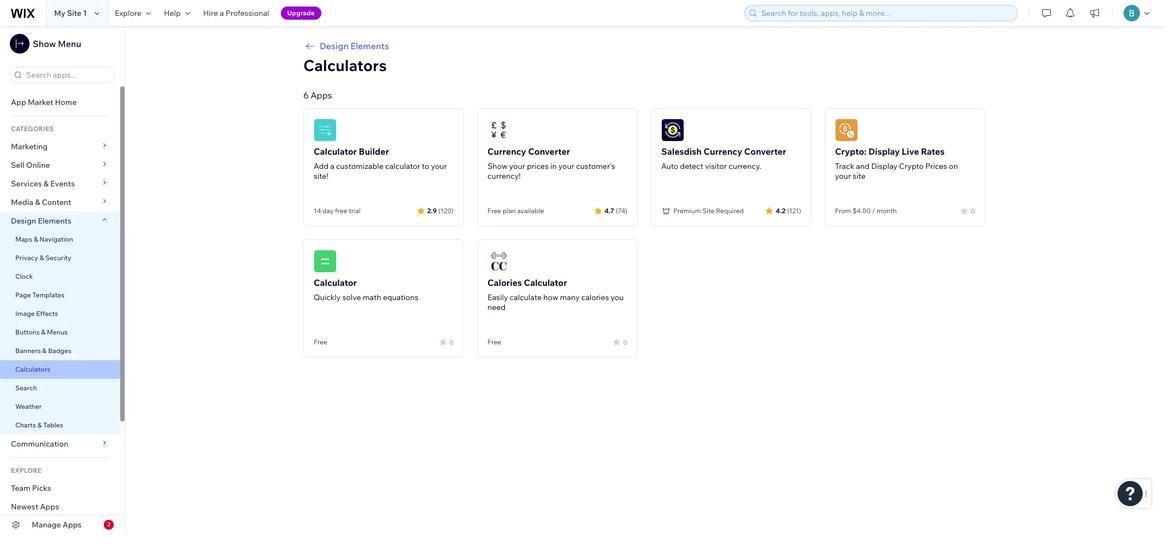 Task type: locate. For each thing, give the bounding box(es) containing it.
calculators inside sidebar element
[[15, 365, 50, 373]]

calculator inside calories calculator easily calculate how many calories you need
[[524, 277, 567, 288]]

1 vertical spatial site
[[703, 207, 715, 215]]

4.2 (121)
[[776, 206, 802, 215]]

& for tables
[[37, 421, 42, 429]]

& for events
[[44, 179, 49, 189]]

banners & badges link
[[0, 342, 120, 360]]

apps for manage apps
[[63, 520, 82, 530]]

apps up 'manage'
[[40, 502, 59, 512]]

buttons
[[15, 328, 40, 336]]

display up and at the right
[[869, 146, 900, 157]]

Search apps... field
[[23, 67, 112, 83]]

2 currency from the left
[[704, 146, 743, 157]]

calculator inside the calculator quickly solve math equations
[[314, 277, 357, 288]]

free plan available
[[488, 207, 544, 215]]

templates
[[32, 291, 64, 299]]

1 vertical spatial elements
[[38, 216, 72, 226]]

0 vertical spatial design elements
[[320, 40, 389, 51]]

privacy & security
[[15, 254, 71, 262]]

a right the hire
[[220, 8, 224, 18]]

design down upgrade button
[[320, 40, 349, 51]]

security
[[45, 254, 71, 262]]

calculator quickly solve math equations
[[314, 277, 419, 302]]

& left badges
[[42, 347, 47, 355]]

1 converter from the left
[[528, 146, 570, 157]]

calculator inside calculator builder add a customizable calculator to your site!
[[314, 146, 357, 157]]

1 vertical spatial apps
[[40, 502, 59, 512]]

calculator logo image
[[314, 250, 337, 273]]

0 for calculate
[[623, 338, 628, 346]]

0 horizontal spatial site
[[67, 8, 81, 18]]

2
[[107, 521, 110, 528]]

converter inside salesdish currency converter auto detect visitor currency.
[[745, 146, 787, 157]]

0 horizontal spatial a
[[220, 8, 224, 18]]

math
[[363, 293, 381, 302]]

1 horizontal spatial converter
[[745, 146, 787, 157]]

currency down currency converter logo
[[488, 146, 526, 157]]

0 vertical spatial apps
[[311, 90, 332, 101]]

your right to
[[431, 161, 447, 171]]

prices
[[527, 161, 549, 171]]

your left site
[[835, 171, 851, 181]]

1 horizontal spatial site
[[703, 207, 715, 215]]

0 horizontal spatial design
[[11, 216, 36, 226]]

day
[[323, 207, 334, 215]]

display right and at the right
[[872, 161, 898, 171]]

& left tables
[[37, 421, 42, 429]]

in
[[551, 161, 557, 171]]

sell online link
[[0, 156, 120, 174]]

0 horizontal spatial 0
[[450, 338, 454, 346]]

detect
[[680, 161, 704, 171]]

currency.
[[729, 161, 762, 171]]

your
[[431, 161, 447, 171], [509, 161, 525, 171], [559, 161, 575, 171], [835, 171, 851, 181]]

0 horizontal spatial currency
[[488, 146, 526, 157]]

calculator up how
[[524, 277, 567, 288]]

0 vertical spatial elements
[[351, 40, 389, 51]]

0 vertical spatial a
[[220, 8, 224, 18]]

0 horizontal spatial converter
[[528, 146, 570, 157]]

0 horizontal spatial design elements
[[11, 216, 72, 226]]

& for navigation
[[34, 235, 38, 243]]

(121)
[[787, 206, 802, 215]]

0 horizontal spatial design elements link
[[0, 212, 120, 230]]

crypto: display live rates track and display crypto prices on your site
[[835, 146, 958, 181]]

/
[[873, 207, 876, 215]]

0 horizontal spatial calculators
[[15, 365, 50, 373]]

your left prices
[[509, 161, 525, 171]]

1 horizontal spatial show
[[488, 161, 508, 171]]

1 horizontal spatial apps
[[63, 520, 82, 530]]

& right media
[[35, 197, 40, 207]]

1 vertical spatial design elements
[[11, 216, 72, 226]]

currency inside salesdish currency converter auto detect visitor currency.
[[704, 146, 743, 157]]

2 vertical spatial apps
[[63, 520, 82, 530]]

0 vertical spatial show
[[33, 38, 56, 49]]

add
[[314, 161, 329, 171]]

salesdish currency converter auto detect visitor currency.
[[662, 146, 787, 171]]

&
[[44, 179, 49, 189], [35, 197, 40, 207], [34, 235, 38, 243], [40, 254, 44, 262], [41, 328, 45, 336], [42, 347, 47, 355], [37, 421, 42, 429]]

1 vertical spatial calculators
[[15, 365, 50, 373]]

your inside calculator builder add a customizable calculator to your site!
[[431, 161, 447, 171]]

my
[[54, 8, 65, 18]]

media & content link
[[0, 193, 120, 212]]

& right privacy
[[40, 254, 44, 262]]

site for my
[[67, 8, 81, 18]]

auto
[[662, 161, 679, 171]]

app market home
[[11, 97, 77, 107]]

0 vertical spatial site
[[67, 8, 81, 18]]

2.9 (120)
[[427, 206, 454, 215]]

calculator up the add
[[314, 146, 357, 157]]

1 vertical spatial design elements link
[[0, 212, 120, 230]]

apps right 6
[[311, 90, 332, 101]]

0 vertical spatial design elements link
[[303, 39, 986, 52]]

show left menu
[[33, 38, 56, 49]]

1 currency from the left
[[488, 146, 526, 157]]

calculator
[[385, 161, 420, 171]]

calculator up quickly
[[314, 277, 357, 288]]

currency converter logo image
[[488, 119, 511, 142]]

customizable
[[336, 161, 384, 171]]

show menu button
[[10, 34, 81, 54]]

1 horizontal spatial design elements
[[320, 40, 389, 51]]

plan
[[503, 207, 516, 215]]

easily
[[488, 293, 508, 302]]

apps for newest apps
[[40, 502, 59, 512]]

track
[[835, 161, 855, 171]]

calculators
[[303, 56, 387, 75], [15, 365, 50, 373]]

converter up currency.
[[745, 146, 787, 157]]

calculators up the '6 apps'
[[303, 56, 387, 75]]

2 horizontal spatial apps
[[311, 90, 332, 101]]

show menu
[[33, 38, 81, 49]]

converter up in
[[528, 146, 570, 157]]

1 horizontal spatial design elements link
[[303, 39, 986, 52]]

& for menus
[[41, 328, 45, 336]]

crypto: display live rates logo image
[[835, 119, 858, 142]]

weather link
[[0, 397, 120, 416]]

design up maps
[[11, 216, 36, 226]]

upgrade button
[[281, 7, 321, 20]]

1 vertical spatial a
[[330, 161, 335, 171]]

and
[[856, 161, 870, 171]]

newest
[[11, 502, 38, 512]]

currency!
[[488, 171, 521, 181]]

tables
[[43, 421, 63, 429]]

crypto:
[[835, 146, 867, 157]]

apps down newest apps link
[[63, 520, 82, 530]]

2 horizontal spatial 0
[[971, 207, 975, 215]]

badges
[[48, 347, 71, 355]]

2.9
[[427, 206, 437, 215]]

1 vertical spatial design
[[11, 216, 36, 226]]

free down quickly
[[314, 338, 327, 346]]

converter
[[528, 146, 570, 157], [745, 146, 787, 157]]

1 horizontal spatial currency
[[704, 146, 743, 157]]

team
[[11, 483, 30, 493]]

2 converter from the left
[[745, 146, 787, 157]]

currency up visitor
[[704, 146, 743, 157]]

4.7
[[605, 206, 614, 215]]

image effects link
[[0, 305, 120, 323]]

free left 'plan'
[[488, 207, 501, 215]]

maps
[[15, 235, 32, 243]]

need
[[488, 302, 506, 312]]

0 vertical spatial display
[[869, 146, 900, 157]]

free for calculator
[[314, 338, 327, 346]]

display
[[869, 146, 900, 157], [872, 161, 898, 171]]

& right maps
[[34, 235, 38, 243]]

manage apps
[[32, 520, 82, 530]]

media & content
[[11, 197, 71, 207]]

1 horizontal spatial a
[[330, 161, 335, 171]]

apps for 6 apps
[[311, 90, 332, 101]]

quickly
[[314, 293, 341, 302]]

prices
[[926, 161, 948, 171]]

0 horizontal spatial show
[[33, 38, 56, 49]]

page templates
[[15, 291, 66, 299]]

free
[[488, 207, 501, 215], [314, 338, 327, 346], [488, 338, 501, 346]]

0 horizontal spatial apps
[[40, 502, 59, 512]]

calories calculator easily calculate how many calories you need
[[488, 277, 624, 312]]

hire
[[203, 8, 218, 18]]

on
[[949, 161, 958, 171]]

Search for tools, apps, help & more... field
[[758, 5, 1014, 21]]

& left menus
[[41, 328, 45, 336]]

1 vertical spatial show
[[488, 161, 508, 171]]

communication link
[[0, 435, 120, 453]]

salesdish currency converter logo image
[[662, 119, 685, 142]]

site left 1 at left
[[67, 8, 81, 18]]

site right premium
[[703, 207, 715, 215]]

currency converter show your prices in your customer's currency!
[[488, 146, 616, 181]]

site
[[67, 8, 81, 18], [703, 207, 715, 215]]

1 horizontal spatial 0
[[623, 338, 628, 346]]

show
[[33, 38, 56, 49], [488, 161, 508, 171]]

currency
[[488, 146, 526, 157], [704, 146, 743, 157]]

0 horizontal spatial elements
[[38, 216, 72, 226]]

banners & badges
[[15, 347, 71, 355]]

calories
[[582, 293, 609, 302]]

show down currency converter logo
[[488, 161, 508, 171]]

many
[[560, 293, 580, 302]]

marketing link
[[0, 137, 120, 156]]

search link
[[0, 379, 120, 397]]

free down need in the bottom left of the page
[[488, 338, 501, 346]]

& for content
[[35, 197, 40, 207]]

0 vertical spatial design
[[320, 40, 349, 51]]

a right the add
[[330, 161, 335, 171]]

& left events
[[44, 179, 49, 189]]

0 vertical spatial calculators
[[303, 56, 387, 75]]

your inside crypto: display live rates track and display crypto prices on your site
[[835, 171, 851, 181]]

calculators down banners
[[15, 365, 50, 373]]



Task type: vqa. For each thing, say whether or not it's contained in the screenshot.
1st hours
no



Task type: describe. For each thing, give the bounding box(es) containing it.
live
[[902, 146, 919, 157]]

1 horizontal spatial design
[[320, 40, 349, 51]]

calculator for builder
[[314, 146, 357, 157]]

converter inside currency converter show your prices in your customer's currency!
[[528, 146, 570, 157]]

services
[[11, 179, 42, 189]]

customer's
[[576, 161, 616, 171]]

page templates link
[[0, 286, 120, 305]]

site
[[853, 171, 866, 181]]

& for badges
[[42, 347, 47, 355]]

elements inside sidebar element
[[38, 216, 72, 226]]

$4.00
[[853, 207, 871, 215]]

online
[[26, 160, 50, 170]]

0 for rates
[[971, 207, 975, 215]]

1 horizontal spatial elements
[[351, 40, 389, 51]]

1
[[83, 8, 87, 18]]

team picks link
[[0, 479, 120, 498]]

buttons & menus
[[15, 328, 68, 336]]

hire a professional link
[[197, 0, 276, 26]]

my site 1
[[54, 8, 87, 18]]

market
[[28, 97, 53, 107]]

6 apps
[[303, 90, 332, 101]]

explore
[[115, 8, 142, 18]]

calculators link
[[0, 360, 120, 379]]

available
[[517, 207, 544, 215]]

services & events link
[[0, 174, 120, 193]]

a inside calculator builder add a customizable calculator to your site!
[[330, 161, 335, 171]]

month
[[877, 207, 897, 215]]

rates
[[921, 146, 945, 157]]

media
[[11, 197, 33, 207]]

sell
[[11, 160, 24, 170]]

upgrade
[[287, 9, 315, 17]]

design inside sidebar element
[[11, 216, 36, 226]]

visitor
[[705, 161, 727, 171]]

menus
[[47, 328, 68, 336]]

& for security
[[40, 254, 44, 262]]

newest apps
[[11, 502, 59, 512]]

to
[[422, 161, 429, 171]]

show inside button
[[33, 38, 56, 49]]

hire a professional
[[203, 8, 269, 18]]

sidebar element
[[0, 26, 125, 534]]

marketing
[[11, 142, 48, 151]]

1 vertical spatial display
[[872, 161, 898, 171]]

premium
[[674, 207, 701, 215]]

your right in
[[559, 161, 575, 171]]

content
[[42, 197, 71, 207]]

navigation
[[40, 235, 73, 243]]

charts
[[15, 421, 36, 429]]

explore
[[11, 466, 42, 475]]

4.2
[[776, 206, 786, 215]]

calculator builder logo image
[[314, 119, 337, 142]]

currency inside currency converter show your prices in your customer's currency!
[[488, 146, 526, 157]]

categories
[[11, 125, 54, 133]]

calculator for quickly
[[314, 277, 357, 288]]

image
[[15, 309, 35, 318]]

search
[[15, 384, 37, 392]]

calculate
[[510, 293, 542, 302]]

banners
[[15, 347, 41, 355]]

newest apps link
[[0, 498, 120, 516]]

solve
[[343, 293, 361, 302]]

picks
[[32, 483, 51, 493]]

manage
[[32, 520, 61, 530]]

privacy
[[15, 254, 38, 262]]

maps & navigation
[[15, 235, 73, 243]]

services & events
[[11, 179, 75, 189]]

trial
[[349, 207, 361, 215]]

weather
[[15, 402, 42, 411]]

home
[[55, 97, 77, 107]]

effects
[[36, 309, 58, 318]]

from $4.00 / month
[[835, 207, 897, 215]]

(120)
[[439, 206, 454, 215]]

clock
[[15, 272, 33, 280]]

charts & tables link
[[0, 416, 120, 435]]

calories calculator  logo image
[[488, 250, 511, 273]]

free for calories
[[488, 338, 501, 346]]

builder
[[359, 146, 389, 157]]

site!
[[314, 171, 329, 181]]

free
[[335, 207, 347, 215]]

0 for math
[[450, 338, 454, 346]]

show inside currency converter show your prices in your customer's currency!
[[488, 161, 508, 171]]

clock link
[[0, 267, 120, 286]]

maps & navigation link
[[0, 230, 120, 249]]

calculator builder add a customizable calculator to your site!
[[314, 146, 447, 181]]

design elements inside sidebar element
[[11, 216, 72, 226]]

sell online
[[11, 160, 50, 170]]

professional
[[226, 8, 269, 18]]

1 horizontal spatial calculators
[[303, 56, 387, 75]]

site for premium
[[703, 207, 715, 215]]

14 day free trial
[[314, 207, 361, 215]]

salesdish
[[662, 146, 702, 157]]

how
[[544, 293, 559, 302]]

6
[[303, 90, 309, 101]]

design elements link inside sidebar element
[[0, 212, 120, 230]]

charts & tables
[[15, 421, 63, 429]]

14
[[314, 207, 321, 215]]



